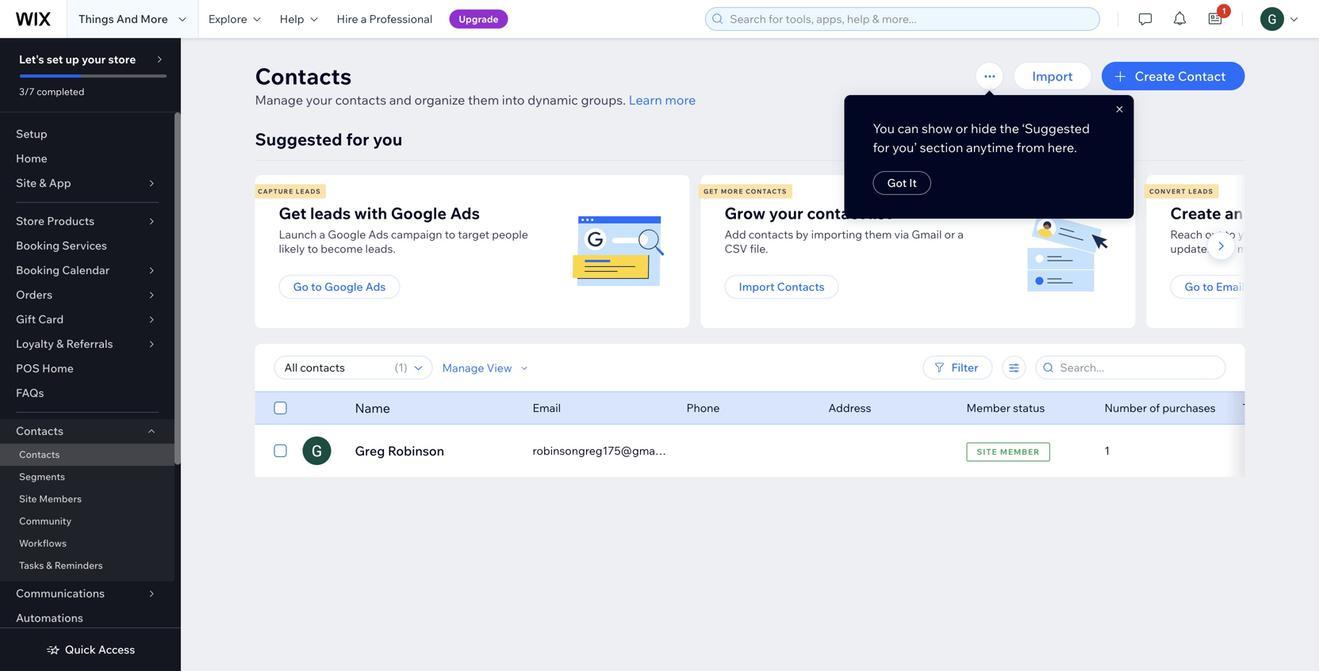 Task type: locate. For each thing, give the bounding box(es) containing it.
for
[[346, 129, 369, 150], [873, 140, 889, 155]]

0 vertical spatial google
[[391, 203, 447, 223]]

member down "status"
[[1000, 447, 1040, 457]]

automations
[[16, 612, 83, 625]]

it
[[909, 176, 917, 190]]

contacts up file.
[[749, 228, 793, 242]]

email left marketing
[[1216, 280, 1244, 294]]

contacts manage your contacts and organize them into dynamic groups. learn more
[[255, 62, 696, 108]]

them inside 'grow your contact list add contacts by importing them via gmail or a csv file.'
[[865, 228, 892, 242]]

2 leads from the left
[[1188, 188, 1213, 196]]

go to google ads button
[[279, 275, 400, 299]]

contacts down faqs
[[16, 424, 63, 438]]

faqs
[[16, 386, 44, 400]]

your inside 'grow your contact list add contacts by importing them via gmail or a csv file.'
[[769, 203, 803, 223]]

0 vertical spatial site
[[16, 176, 37, 190]]

your up by
[[769, 203, 803, 223]]

gift card
[[16, 313, 64, 326]]

import for import contacts
[[739, 280, 775, 294]]

create left the contact
[[1135, 68, 1175, 84]]

booking inside booking calendar dropdown button
[[16, 263, 60, 277]]

&
[[39, 176, 46, 190], [56, 337, 64, 351], [46, 560, 52, 572]]

gift card button
[[0, 308, 174, 332]]

google
[[391, 203, 447, 223], [328, 228, 366, 242], [324, 280, 363, 294]]

get
[[279, 203, 307, 223]]

the
[[999, 121, 1019, 136]]

1 horizontal spatial go
[[1185, 280, 1200, 294]]

site members
[[19, 493, 82, 505]]

or right gmail
[[944, 228, 955, 242]]

contacts up segments
[[19, 449, 60, 461]]

a down leads
[[319, 228, 325, 242]]

contacts inside "contacts manage your contacts and organize them into dynamic groups. learn more"
[[335, 92, 386, 108]]

you can show or hide the 'suggested for you' section anytime from here.
[[873, 121, 1090, 155]]

& left app
[[39, 176, 46, 190]]

0 vertical spatial or
[[955, 121, 968, 136]]

leads.
[[365, 242, 396, 256]]

1 vertical spatial or
[[944, 228, 955, 242]]

go to email marketing
[[1185, 280, 1300, 294]]

0 vertical spatial them
[[468, 92, 499, 108]]

create
[[1135, 68, 1175, 84], [1170, 203, 1221, 223]]

1 vertical spatial 1
[[398, 361, 404, 375]]

0 vertical spatial email
[[1216, 280, 1244, 294]]

them left "into"
[[468, 92, 499, 108]]

for left "you"
[[346, 129, 369, 150]]

got
[[887, 176, 907, 190]]

tasks & reminders
[[19, 560, 103, 572]]

contacts down help button
[[255, 62, 352, 90]]

import up 'suggested
[[1032, 68, 1073, 84]]

your inside 'sidebar' element
[[82, 52, 106, 66]]

go to google ads
[[293, 280, 386, 294]]

2 vertical spatial site
[[19, 493, 37, 505]]

to down out
[[1203, 280, 1213, 294]]

1 vertical spatial home
[[42, 362, 74, 376]]

setup
[[16, 127, 47, 141]]

create inside create an email cam reach out to your subscribers
[[1170, 203, 1221, 223]]

via
[[894, 228, 909, 242]]

0 horizontal spatial contacts
[[335, 92, 386, 108]]

an
[[1225, 203, 1243, 223]]

1 horizontal spatial leads
[[1188, 188, 1213, 196]]

& right tasks
[[46, 560, 52, 572]]

1 down number at right bottom
[[1104, 444, 1110, 458]]

a inside get leads with google ads launch a google ads campaign to target people likely to become leads.
[[319, 228, 325, 242]]

leads right convert
[[1188, 188, 1213, 196]]

you
[[373, 129, 402, 150]]

1 vertical spatial manage
[[442, 361, 484, 375]]

add
[[725, 228, 746, 242]]

contacts left and at the top left of the page
[[335, 92, 386, 108]]

1 vertical spatial contacts
[[749, 228, 793, 242]]

create inside button
[[1135, 68, 1175, 84]]

1 vertical spatial booking
[[16, 263, 60, 277]]

total
[[1242, 401, 1268, 415]]

1 horizontal spatial import
[[1032, 68, 1073, 84]]

site down the member status
[[977, 447, 997, 457]]

store products
[[16, 214, 95, 228]]

got it
[[887, 176, 917, 190]]

your down an
[[1238, 228, 1261, 242]]

2 horizontal spatial 1
[[1222, 6, 1226, 16]]

ads up target
[[450, 203, 480, 223]]

Search for tools, apps, help & more... field
[[725, 8, 1095, 30]]

0 horizontal spatial email
[[533, 401, 561, 415]]

site down segments
[[19, 493, 37, 505]]

section
[[920, 140, 963, 155]]

let's set up your store
[[19, 52, 136, 66]]

booking down store
[[16, 239, 60, 253]]

booking inside booking services "link"
[[16, 239, 60, 253]]

0 horizontal spatial go
[[293, 280, 309, 294]]

0 vertical spatial contacts
[[335, 92, 386, 108]]

1
[[1222, 6, 1226, 16], [398, 361, 404, 375], [1104, 444, 1110, 458]]

go for get
[[293, 280, 309, 294]]

for down you
[[873, 140, 889, 155]]

1 vertical spatial &
[[56, 337, 64, 351]]

1 horizontal spatial for
[[873, 140, 889, 155]]

them
[[468, 92, 499, 108], [865, 228, 892, 242]]

booking
[[16, 239, 60, 253], [16, 263, 60, 277]]

2 go from the left
[[1185, 280, 1200, 294]]

faqs link
[[0, 382, 174, 406]]

2 horizontal spatial a
[[958, 228, 964, 242]]

2 booking from the top
[[16, 263, 60, 277]]

1 vertical spatial email
[[533, 401, 561, 415]]

greg
[[355, 443, 385, 459]]

0 vertical spatial import
[[1032, 68, 1073, 84]]

site inside site members link
[[19, 493, 37, 505]]

status
[[1013, 401, 1045, 415]]

loyalty
[[16, 337, 54, 351]]

convert leads
[[1149, 188, 1213, 196]]

None checkbox
[[274, 399, 287, 418]]

home down loyalty & referrals
[[42, 362, 74, 376]]

create up reach
[[1170, 203, 1221, 223]]

site left app
[[16, 176, 37, 190]]

contacts inside button
[[777, 280, 825, 294]]

can
[[897, 121, 919, 136]]

them down list
[[865, 228, 892, 242]]

0 vertical spatial manage
[[255, 92, 303, 108]]

1 vertical spatial import
[[739, 280, 775, 294]]

or left hide at the right
[[955, 121, 968, 136]]

your
[[82, 52, 106, 66], [306, 92, 332, 108], [769, 203, 803, 223], [1238, 228, 1261, 242]]

contacts inside 'grow your contact list add contacts by importing them via gmail or a csv file.'
[[749, 228, 793, 242]]

contacts inside dropdown button
[[16, 424, 63, 438]]

booking up orders
[[16, 263, 60, 277]]

go down reach
[[1185, 280, 1200, 294]]

manage left view
[[442, 361, 484, 375]]

0 vertical spatial &
[[39, 176, 46, 190]]

csv
[[725, 242, 747, 256]]

site inside site & app dropdown button
[[16, 176, 37, 190]]

capture
[[258, 188, 294, 196]]

email
[[1216, 280, 1244, 294], [533, 401, 561, 415]]

2 vertical spatial ads
[[365, 280, 386, 294]]

google down become on the left of page
[[324, 280, 363, 294]]

file.
[[750, 242, 768, 256]]

1 vertical spatial site
[[977, 447, 997, 457]]

your inside create an email cam reach out to your subscribers
[[1238, 228, 1261, 242]]

0 horizontal spatial import
[[739, 280, 775, 294]]

to down become on the left of page
[[311, 280, 322, 294]]

1 go from the left
[[293, 280, 309, 294]]

0 horizontal spatial them
[[468, 92, 499, 108]]

1 horizontal spatial manage
[[442, 361, 484, 375]]

site & app button
[[0, 171, 174, 196]]

google up become on the left of page
[[328, 228, 366, 242]]

got it button
[[873, 171, 931, 195]]

or inside you can show or hide the 'suggested for you' section anytime from here.
[[955, 121, 968, 136]]

& for site
[[39, 176, 46, 190]]

leads up 'get'
[[296, 188, 321, 196]]

anytime
[[966, 140, 1014, 155]]

google up the campaign
[[391, 203, 447, 223]]

view
[[487, 361, 512, 375]]

member left "status"
[[966, 401, 1010, 415]]

0 horizontal spatial manage
[[255, 92, 303, 108]]

more
[[665, 92, 696, 108]]

your right up in the top left of the page
[[82, 52, 106, 66]]

filter
[[951, 361, 978, 375]]

& for loyalty
[[56, 337, 64, 351]]

booking calendar
[[16, 263, 110, 277]]

0 vertical spatial create
[[1135, 68, 1175, 84]]

set
[[47, 52, 63, 66]]

pos home link
[[0, 357, 174, 382]]

2 vertical spatial 1
[[1104, 444, 1110, 458]]

to
[[445, 228, 455, 242], [1225, 228, 1236, 242], [307, 242, 318, 256], [311, 280, 322, 294], [1203, 280, 1213, 294]]

0 vertical spatial 1
[[1222, 6, 1226, 16]]

import down file.
[[739, 280, 775, 294]]

0 vertical spatial booking
[[16, 239, 60, 253]]

home down setup
[[16, 151, 47, 165]]

2 vertical spatial &
[[46, 560, 52, 572]]

0 horizontal spatial a
[[319, 228, 325, 242]]

1 right unsaved view field
[[398, 361, 404, 375]]

create contact button
[[1102, 62, 1245, 90]]

& for tasks
[[46, 560, 52, 572]]

ads up leads.
[[368, 228, 388, 242]]

explore
[[208, 12, 247, 26]]

go inside button
[[293, 280, 309, 294]]

a inside 'grow your contact list add contacts by importing them via gmail or a csv file.'
[[958, 228, 964, 242]]

1 leads from the left
[[296, 188, 321, 196]]

0 horizontal spatial leads
[[296, 188, 321, 196]]

( 1 )
[[395, 361, 407, 375]]

google inside go to google ads button
[[324, 280, 363, 294]]

to inside go to email marketing button
[[1203, 280, 1213, 294]]

list
[[253, 175, 1319, 328]]

contacts
[[335, 92, 386, 108], [749, 228, 793, 242]]

go inside button
[[1185, 280, 1200, 294]]

learn
[[629, 92, 662, 108]]

email up "robinsongreg175@gmail.com"
[[533, 401, 561, 415]]

a right hire on the left top of page
[[361, 12, 367, 26]]

import
[[1032, 68, 1073, 84], [739, 280, 775, 294]]

manage up 'suggested'
[[255, 92, 303, 108]]

orders button
[[0, 283, 174, 308]]

subscribers
[[1264, 228, 1319, 242]]

go down likely
[[293, 280, 309, 294]]

suggested
[[255, 129, 342, 150]]

number
[[1104, 401, 1147, 415]]

to right out
[[1225, 228, 1236, 242]]

professional
[[369, 12, 433, 26]]

greg robinson
[[355, 443, 444, 459]]

grow
[[725, 203, 766, 223]]

let's
[[19, 52, 44, 66]]

1 horizontal spatial them
[[865, 228, 892, 242]]

ads inside button
[[365, 280, 386, 294]]

importing
[[811, 228, 862, 242]]

learn more button
[[629, 90, 696, 109]]

a right gmail
[[958, 228, 964, 242]]

None checkbox
[[274, 442, 287, 461]]

Search... field
[[1055, 357, 1220, 379]]

by
[[796, 228, 809, 242]]

& right loyalty
[[56, 337, 64, 351]]

2 vertical spatial google
[[324, 280, 363, 294]]

1 booking from the top
[[16, 239, 60, 253]]

1 vertical spatial create
[[1170, 203, 1221, 223]]

to down launch
[[307, 242, 318, 256]]

1 horizontal spatial email
[[1216, 280, 1244, 294]]

things and more
[[79, 12, 168, 26]]

dynamic
[[528, 92, 578, 108]]

hire a professional
[[337, 12, 433, 26]]

your up suggested for you at the left
[[306, 92, 332, 108]]

ads down leads.
[[365, 280, 386, 294]]

contacts down by
[[777, 280, 825, 294]]

1 vertical spatial them
[[865, 228, 892, 242]]

target
[[458, 228, 489, 242]]

name
[[355, 401, 390, 416]]

1 horizontal spatial contacts
[[749, 228, 793, 242]]

1 up the contact
[[1222, 6, 1226, 16]]



Task type: describe. For each thing, give the bounding box(es) containing it.
(
[[395, 361, 398, 375]]

3/7 completed
[[19, 86, 84, 98]]

0 vertical spatial member
[[966, 401, 1010, 415]]

help button
[[270, 0, 327, 38]]

groups.
[[581, 92, 626, 108]]

calendar
[[62, 263, 110, 277]]

1 inside button
[[1222, 6, 1226, 16]]

1 vertical spatial ads
[[368, 228, 388, 242]]

manage view
[[442, 361, 512, 375]]

address
[[828, 401, 871, 415]]

go to email marketing button
[[1170, 275, 1315, 299]]

contact
[[1178, 68, 1226, 84]]

0 horizontal spatial for
[[346, 129, 369, 150]]

go for create
[[1185, 280, 1200, 294]]

automations link
[[0, 607, 174, 631]]

reach
[[1170, 228, 1202, 242]]

create contact
[[1135, 68, 1226, 84]]

manage inside popup button
[[442, 361, 484, 375]]

likely
[[279, 242, 305, 256]]

to left target
[[445, 228, 455, 242]]

sidebar element
[[0, 38, 181, 672]]

import for import
[[1032, 68, 1073, 84]]

from
[[1016, 140, 1045, 155]]

leads
[[310, 203, 351, 223]]

communications
[[16, 587, 105, 601]]

1 vertical spatial google
[[328, 228, 366, 242]]

robinsongreg175@gmail.com
[[533, 444, 686, 458]]

import button
[[1013, 62, 1092, 90]]

site for site member
[[977, 447, 997, 457]]

quick
[[65, 643, 96, 657]]

)
[[404, 361, 407, 375]]

pos
[[16, 362, 40, 376]]

to inside create an email cam reach out to your subscribers
[[1225, 228, 1236, 242]]

greg robinson image
[[303, 437, 331, 466]]

import contacts
[[739, 280, 825, 294]]

manage inside "contacts manage your contacts and organize them into dynamic groups. learn more"
[[255, 92, 303, 108]]

Unsaved view field
[[280, 357, 390, 379]]

robinson
[[388, 443, 444, 459]]

more
[[721, 188, 743, 196]]

site for site members
[[19, 493, 37, 505]]

list containing get leads with google ads
[[253, 175, 1319, 328]]

out
[[1205, 228, 1222, 242]]

app
[[49, 176, 71, 190]]

you'
[[892, 140, 917, 155]]

0 vertical spatial ads
[[450, 203, 480, 223]]

get
[[704, 188, 719, 196]]

segments
[[19, 471, 65, 483]]

amount
[[1270, 401, 1310, 415]]

upgrade
[[459, 13, 499, 25]]

1 vertical spatial member
[[1000, 447, 1040, 457]]

of
[[1149, 401, 1160, 415]]

products
[[47, 214, 95, 228]]

contacts inside "contacts manage your contacts and organize them into dynamic groups. learn more"
[[255, 62, 352, 90]]

or inside 'grow your contact list add contacts by importing them via gmail or a csv file.'
[[944, 228, 955, 242]]

purchases
[[1162, 401, 1216, 415]]

setup link
[[0, 122, 174, 147]]

site & app
[[16, 176, 71, 190]]

referrals
[[66, 337, 113, 351]]

home link
[[0, 147, 174, 171]]

grow your contact list add contacts by importing them via gmail or a csv file.
[[725, 203, 964, 256]]

site member
[[977, 447, 1040, 457]]

hide
[[971, 121, 997, 136]]

create for an
[[1170, 203, 1221, 223]]

1 horizontal spatial a
[[361, 12, 367, 26]]

campaign
[[391, 228, 442, 242]]

create for contact
[[1135, 68, 1175, 84]]

booking for booking calendar
[[16, 263, 60, 277]]

loyalty & referrals
[[16, 337, 113, 351]]

hire
[[337, 12, 358, 26]]

become
[[321, 242, 363, 256]]

organize
[[414, 92, 465, 108]]

capture leads
[[258, 188, 321, 196]]

services
[[62, 239, 107, 253]]

1 button
[[1198, 0, 1233, 38]]

'suggested
[[1022, 121, 1090, 136]]

you
[[873, 121, 895, 136]]

0 vertical spatial home
[[16, 151, 47, 165]]

them inside "contacts manage your contacts and organize them into dynamic groups. learn more"
[[468, 92, 499, 108]]

to inside go to google ads button
[[311, 280, 322, 294]]

0 horizontal spatial 1
[[398, 361, 404, 375]]

contacts link
[[0, 444, 174, 466]]

email
[[1247, 203, 1288, 223]]

suggested for you
[[255, 129, 402, 150]]

for inside you can show or hide the 'suggested for you' section anytime from here.
[[873, 140, 889, 155]]

segments link
[[0, 466, 174, 489]]

1 horizontal spatial 1
[[1104, 444, 1110, 458]]

show
[[921, 121, 953, 136]]

with
[[354, 203, 387, 223]]

hire a professional link
[[327, 0, 442, 38]]

booking for booking services
[[16, 239, 60, 253]]

and
[[116, 12, 138, 26]]

contact
[[807, 203, 865, 223]]

things
[[79, 12, 114, 26]]

total amount sp
[[1242, 401, 1319, 415]]

leads for create
[[1188, 188, 1213, 196]]

site members link
[[0, 489, 174, 511]]

store
[[16, 214, 44, 228]]

more
[[141, 12, 168, 26]]

get leads with google ads launch a google ads campaign to target people likely to become leads.
[[279, 203, 528, 256]]

leads for get
[[296, 188, 321, 196]]

manage view button
[[442, 361, 531, 375]]

your inside "contacts manage your contacts and organize them into dynamic groups. learn more"
[[306, 92, 332, 108]]

access
[[98, 643, 135, 657]]

contacts inside "link"
[[19, 449, 60, 461]]

get more contacts
[[704, 188, 787, 196]]

reminders
[[54, 560, 103, 572]]

email inside button
[[1216, 280, 1244, 294]]

site for site & app
[[16, 176, 37, 190]]

upgrade button
[[449, 10, 508, 29]]

number of purchases
[[1104, 401, 1216, 415]]



Task type: vqa. For each thing, say whether or not it's contained in the screenshot.
the bottommost as
no



